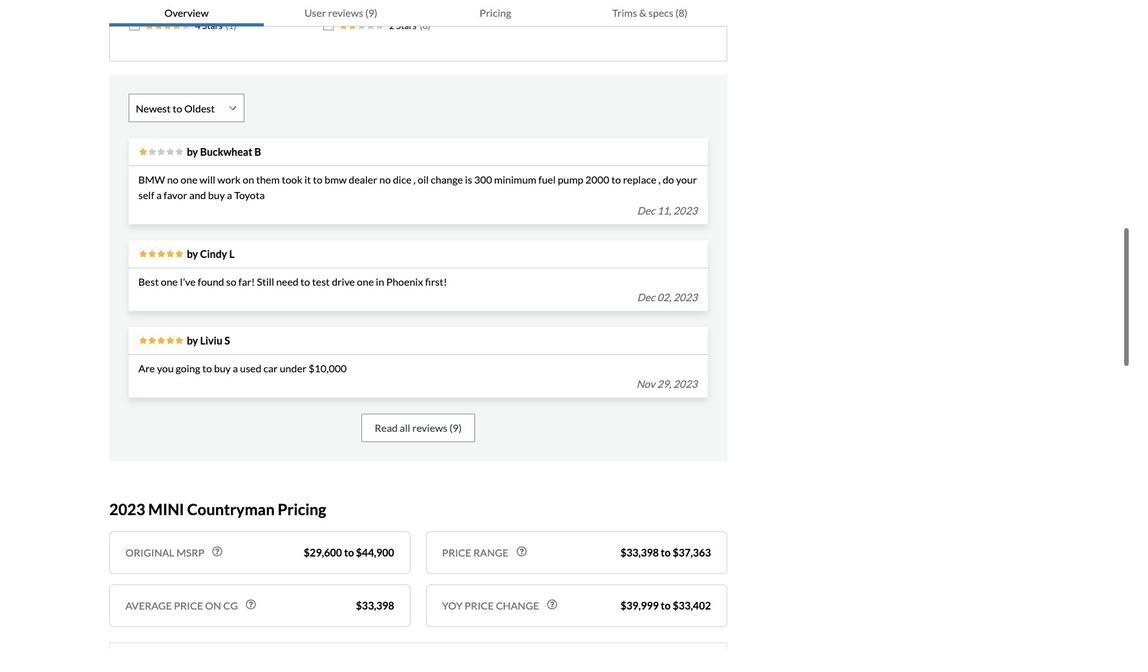 Task type: vqa. For each thing, say whether or not it's contained in the screenshot.
the price associated with on
yes



Task type: describe. For each thing, give the bounding box(es) containing it.
by buckwheat b
[[187, 145, 261, 157]]

to left $37,363
[[661, 546, 671, 558]]

pump
[[558, 173, 584, 185]]

are
[[138, 362, 155, 374]]

(9) inside tab
[[365, 6, 378, 19]]

$33,398 to $37,363
[[621, 546, 711, 558]]

is
[[465, 173, 472, 185]]

oil
[[418, 173, 429, 185]]

$39,999
[[621, 599, 659, 611]]

trims & specs (8)
[[613, 6, 688, 19]]

you
[[157, 362, 174, 374]]

1 , from the left
[[414, 173, 416, 185]]

02,
[[658, 290, 672, 303]]

by for by liviu s
[[187, 334, 198, 346]]

29,
[[658, 377, 672, 389]]

drive
[[332, 275, 355, 287]]

a inside are you going to buy a used car under $10,000 nov 29, 2023
[[233, 362, 238, 374]]

favor
[[164, 188, 187, 201]]

toyota
[[234, 188, 265, 201]]

took
[[282, 173, 303, 185]]

liviu
[[200, 334, 223, 346]]

s
[[225, 334, 230, 346]]

( for 2 stars ( 0 )
[[420, 19, 423, 30]]

1 vertical spatial 1
[[229, 19, 234, 30]]

cindy
[[200, 247, 227, 259]]

$33,402
[[673, 599, 711, 611]]

$33,398 for $33,398 to $37,363
[[621, 546, 659, 558]]

2023 inside are you going to buy a used car under $10,000 nov 29, 2023
[[674, 377, 698, 389]]

car
[[264, 362, 278, 374]]

phoenix
[[386, 275, 423, 287]]

4
[[195, 19, 201, 30]]

stars for 2
[[396, 19, 417, 30]]

yoy
[[442, 599, 463, 611]]

question circle image for yoy price change
[[547, 599, 558, 609]]

5 stars
[[195, 1, 223, 12]]

2 stars ( 0 )
[[389, 19, 431, 30]]

are you going to buy a used car under $10,000 nov 29, 2023
[[138, 362, 698, 389]]

$29,600 to $44,900
[[304, 546, 395, 558]]

$10,000
[[309, 362, 347, 374]]

your
[[677, 173, 697, 185]]

read all reviews (9)
[[375, 421, 462, 433]]

used
[[240, 362, 262, 374]]

countryman
[[187, 499, 275, 518]]

question circle image for price range
[[517, 546, 527, 556]]

best one i've found so far! still need to test drive one in phoenix first! dec 02, 2023
[[138, 275, 698, 303]]

2 no from the left
[[380, 173, 391, 185]]

test
[[312, 275, 330, 287]]

dec inside bmw no one will work on them took it to bmw dealer no dice , oil change is 300 minimum  fuel pump 2000 to replace  , do your self a favor and buy a toyota dec 11, 2023
[[638, 204, 656, 216]]

2000
[[586, 173, 610, 185]]

2
[[389, 19, 395, 30]]

trims
[[613, 6, 638, 19]]

pricing tab
[[418, 0, 573, 27]]

1 horizontal spatial a
[[227, 188, 232, 201]]

$37,363
[[673, 546, 711, 558]]

2023 left "mini"
[[109, 499, 145, 518]]

reviews inside tab
[[328, 6, 364, 19]]

2023 inside bmw no one will work on them took it to bmw dealer no dice , oil change is 300 minimum  fuel pump 2000 to replace  , do your self a favor and buy a toyota dec 11, 2023
[[674, 204, 698, 216]]

original msrp
[[125, 546, 205, 558]]

user reviews (9)
[[305, 6, 378, 19]]

price for change
[[465, 599, 494, 611]]

user reviews (9) tab
[[264, 0, 418, 27]]

dealer
[[349, 173, 378, 185]]

buy inside bmw no one will work on them took it to bmw dealer no dice , oil change is 300 minimum  fuel pump 2000 to replace  , do your self a favor and buy a toyota dec 11, 2023
[[208, 188, 225, 201]]

nov
[[637, 377, 656, 389]]

best
[[138, 275, 159, 287]]

&
[[640, 6, 647, 19]]

to right the $29,600
[[344, 546, 354, 558]]

overview
[[164, 6, 209, 19]]

(9) inside 'button'
[[450, 421, 462, 433]]

to inside are you going to buy a used car under $10,000 nov 29, 2023
[[202, 362, 212, 374]]

buy inside are you going to buy a used car under $10,000 nov 29, 2023
[[214, 362, 231, 374]]

found
[[198, 275, 224, 287]]

read
[[375, 421, 398, 433]]

i've
[[180, 275, 196, 287]]

1 vertical spatial pricing
[[278, 499, 327, 518]]

) for 4 stars ( 1 )
[[234, 19, 237, 30]]

on inside bmw no one will work on them took it to bmw dealer no dice , oil change is 300 minimum  fuel pump 2000 to replace  , do your self a favor and buy a toyota dec 11, 2023
[[243, 173, 254, 185]]

0 horizontal spatial on
[[205, 599, 221, 611]]

$44,900
[[356, 546, 395, 558]]

by for by buckwheat b
[[187, 145, 198, 157]]

stars for 5
[[202, 1, 223, 12]]

$33,398 for $33,398
[[356, 599, 395, 611]]

do
[[663, 173, 675, 185]]

trims & specs (8) tab
[[573, 0, 728, 27]]

so
[[226, 275, 237, 287]]

work
[[218, 173, 241, 185]]

far!
[[239, 275, 255, 287]]

change inside bmw no one will work on them took it to bmw dealer no dice , oil change is 300 minimum  fuel pump 2000 to replace  , do your self a favor and buy a toyota dec 11, 2023
[[431, 173, 463, 185]]

question circle image for original msrp
[[212, 546, 223, 556]]

l
[[229, 247, 235, 259]]

under
[[280, 362, 307, 374]]

300
[[474, 173, 492, 185]]

2023 mini countryman pricing
[[109, 499, 327, 518]]

read all reviews (9) button
[[361, 413, 476, 442]]

yoy price change
[[442, 599, 539, 611]]

average
[[125, 599, 172, 611]]



Task type: locate. For each thing, give the bounding box(es) containing it.
(8)
[[676, 6, 688, 19]]

1
[[613, 1, 618, 12], [229, 19, 234, 30]]

buy
[[208, 188, 225, 201], [214, 362, 231, 374]]

, left oil
[[414, 173, 416, 185]]

( 1 )
[[610, 1, 621, 12]]

stars right 2 on the left top of page
[[396, 19, 417, 30]]

$33,398 left $37,363
[[621, 546, 659, 558]]

cg
[[223, 599, 238, 611]]

0 horizontal spatial one
[[161, 275, 178, 287]]

1 vertical spatial buy
[[214, 362, 231, 374]]

0 vertical spatial pricing
[[480, 6, 512, 19]]

$33,398
[[621, 546, 659, 558], [356, 599, 395, 611]]

$33,398 down $44,900
[[356, 599, 395, 611]]

tab list containing overview
[[109, 0, 728, 27]]

1 vertical spatial dec
[[638, 290, 656, 303]]

1 horizontal spatial (9)
[[450, 421, 462, 433]]

0 vertical spatial (9)
[[365, 6, 378, 19]]

0 horizontal spatial no
[[167, 173, 179, 185]]

0 horizontal spatial change
[[431, 173, 463, 185]]

)
[[618, 1, 621, 12], [234, 19, 237, 30], [428, 19, 431, 30]]

0 vertical spatial question circle image
[[212, 546, 223, 556]]

will
[[200, 173, 216, 185]]

3 by from the top
[[187, 334, 198, 346]]

one left i've
[[161, 275, 178, 287]]

change left is
[[431, 173, 463, 185]]

mini
[[148, 499, 184, 518]]

0 vertical spatial by
[[187, 145, 198, 157]]

0 horizontal spatial $33,398
[[356, 599, 395, 611]]

2 horizontal spatial one
[[357, 275, 374, 287]]

one left in
[[357, 275, 374, 287]]

) left &
[[618, 1, 621, 12]]

going
[[176, 362, 200, 374]]

reviews right all
[[413, 421, 448, 433]]

2 vertical spatial by
[[187, 334, 198, 346]]

pricing inside pricing 'tab'
[[480, 6, 512, 19]]

) right 4
[[234, 19, 237, 30]]

0 vertical spatial dec
[[638, 204, 656, 216]]

2 horizontal spatial )
[[618, 1, 621, 12]]

0 horizontal spatial (
[[226, 19, 229, 30]]

buy down s
[[214, 362, 231, 374]]

1 horizontal spatial question circle image
[[547, 599, 558, 609]]

0 vertical spatial change
[[431, 173, 463, 185]]

( right 4
[[226, 19, 229, 30]]

1 horizontal spatial no
[[380, 173, 391, 185]]

reviews right user
[[328, 6, 364, 19]]

0 horizontal spatial (9)
[[365, 6, 378, 19]]

0 horizontal spatial )
[[234, 19, 237, 30]]

price right yoy on the bottom left
[[465, 599, 494, 611]]

stars right 4
[[202, 19, 223, 30]]

1 vertical spatial by
[[187, 247, 198, 259]]

1 horizontal spatial )
[[428, 19, 431, 30]]

by for by cindy l
[[187, 247, 198, 259]]

1 horizontal spatial question circle image
[[246, 599, 256, 609]]

0 horizontal spatial a
[[156, 188, 162, 201]]

5
[[195, 1, 201, 12]]

(
[[610, 1, 613, 12], [226, 19, 229, 30], [420, 19, 423, 30]]

11,
[[658, 204, 672, 216]]

1 horizontal spatial $33,398
[[621, 546, 659, 558]]

change
[[431, 173, 463, 185], [496, 599, 539, 611]]

a down work
[[227, 188, 232, 201]]

need
[[276, 275, 299, 287]]

tab list
[[109, 0, 728, 27]]

1 vertical spatial $33,398
[[356, 599, 395, 611]]

0 horizontal spatial question circle image
[[212, 546, 223, 556]]

1 horizontal spatial on
[[243, 173, 254, 185]]

1 dec from the top
[[638, 204, 656, 216]]

stars right 5
[[202, 1, 223, 12]]

by cindy l
[[187, 247, 235, 259]]

price
[[174, 599, 203, 611], [465, 599, 494, 611]]

on up toyota
[[243, 173, 254, 185]]

2 price from the left
[[465, 599, 494, 611]]

bmw
[[325, 173, 347, 185]]

to
[[313, 173, 323, 185], [612, 173, 621, 185], [301, 275, 310, 287], [202, 362, 212, 374], [344, 546, 354, 558], [661, 546, 671, 558], [661, 599, 671, 611]]

0 vertical spatial on
[[243, 173, 254, 185]]

in
[[376, 275, 384, 287]]

1 horizontal spatial pricing
[[480, 6, 512, 19]]

to inside best one i've found so far! still need to test drive one in phoenix first! dec 02, 2023
[[301, 275, 310, 287]]

price
[[442, 546, 472, 558]]

1 by from the top
[[187, 145, 198, 157]]

question circle image for average price on cg
[[246, 599, 256, 609]]

0 vertical spatial buy
[[208, 188, 225, 201]]

1 vertical spatial question circle image
[[246, 599, 256, 609]]

dice
[[393, 173, 412, 185]]

1 right 4
[[229, 19, 234, 30]]

dec left 11,
[[638, 204, 656, 216]]

2023 right 11,
[[674, 204, 698, 216]]

,
[[414, 173, 416, 185], [659, 173, 661, 185]]

( right 2 on the left top of page
[[420, 19, 423, 30]]

2023
[[674, 204, 698, 216], [674, 290, 698, 303], [674, 377, 698, 389], [109, 499, 145, 518]]

buy down the 'will'
[[208, 188, 225, 201]]

dec
[[638, 204, 656, 216], [638, 290, 656, 303]]

1 horizontal spatial ,
[[659, 173, 661, 185]]

reviews
[[328, 6, 364, 19], [413, 421, 448, 433]]

question circle image
[[212, 546, 223, 556], [246, 599, 256, 609]]

2023 right 29, on the bottom of the page
[[674, 377, 698, 389]]

0 horizontal spatial reviews
[[328, 6, 364, 19]]

pricing
[[480, 6, 512, 19], [278, 499, 327, 518]]

1 left &
[[613, 1, 618, 12]]

1 horizontal spatial change
[[496, 599, 539, 611]]

( left &
[[610, 1, 613, 12]]

2023 right 02, at the right top of page
[[674, 290, 698, 303]]

0 vertical spatial 1
[[613, 1, 618, 12]]

0 horizontal spatial ,
[[414, 173, 416, 185]]

2 horizontal spatial a
[[233, 362, 238, 374]]

1 horizontal spatial price
[[465, 599, 494, 611]]

still
[[257, 275, 274, 287]]

question circle image right msrp
[[212, 546, 223, 556]]

1 price from the left
[[174, 599, 203, 611]]

replace
[[623, 173, 657, 185]]

1 horizontal spatial reviews
[[413, 421, 448, 433]]

them
[[256, 173, 280, 185]]

question circle image
[[517, 546, 527, 556], [547, 599, 558, 609]]

0 horizontal spatial question circle image
[[517, 546, 527, 556]]

and
[[189, 188, 206, 201]]

range
[[474, 546, 509, 558]]

to right going
[[202, 362, 212, 374]]

0 vertical spatial $33,398
[[621, 546, 659, 558]]

( for 4 stars ( 1 )
[[226, 19, 229, 30]]

$29,600
[[304, 546, 342, 558]]

question circle image right yoy price change
[[547, 599, 558, 609]]

no left the dice
[[380, 173, 391, 185]]

1 vertical spatial change
[[496, 599, 539, 611]]

average price on cg
[[125, 599, 238, 611]]

2 dec from the top
[[638, 290, 656, 303]]

0 horizontal spatial pricing
[[278, 499, 327, 518]]

on
[[243, 173, 254, 185], [205, 599, 221, 611]]

all
[[400, 421, 411, 433]]

by left liviu
[[187, 334, 198, 346]]

0 vertical spatial reviews
[[328, 6, 364, 19]]

1 no from the left
[[167, 173, 179, 185]]

1 horizontal spatial (
[[420, 19, 423, 30]]

fuel
[[539, 173, 556, 185]]

by
[[187, 145, 198, 157], [187, 247, 198, 259], [187, 334, 198, 346]]

bmw no one will work on them took it to bmw dealer no dice , oil change is 300 minimum  fuel pump 2000 to replace  , do your self a favor and buy a toyota dec 11, 2023
[[138, 173, 698, 216]]

stars
[[202, 1, 223, 12], [202, 19, 223, 30], [396, 19, 417, 30]]

(9)
[[365, 6, 378, 19], [450, 421, 462, 433]]

, left do
[[659, 173, 661, 185]]

to left test
[[301, 275, 310, 287]]

1 vertical spatial question circle image
[[547, 599, 558, 609]]

one inside bmw no one will work on them took it to bmw dealer no dice , oil change is 300 minimum  fuel pump 2000 to replace  , do your self a favor and buy a toyota dec 11, 2023
[[181, 173, 198, 185]]

0
[[423, 19, 428, 30]]

stars for 4
[[202, 19, 223, 30]]

4 stars ( 1 )
[[195, 19, 237, 30]]

1 vertical spatial on
[[205, 599, 221, 611]]

1 horizontal spatial 1
[[613, 1, 618, 12]]

a right self
[[156, 188, 162, 201]]

b
[[254, 145, 261, 157]]

price right average
[[174, 599, 203, 611]]

1 horizontal spatial one
[[181, 173, 198, 185]]

0 vertical spatial question circle image
[[517, 546, 527, 556]]

question circle image right cg
[[246, 599, 256, 609]]

by left buckwheat
[[187, 145, 198, 157]]

by left cindy
[[187, 247, 198, 259]]

bmw
[[138, 173, 165, 185]]

change down range at the left
[[496, 599, 539, 611]]

to right '2000'
[[612, 173, 621, 185]]

) right 2 on the left top of page
[[428, 19, 431, 30]]

to right it
[[313, 173, 323, 185]]

one up and
[[181, 173, 198, 185]]

price range
[[442, 546, 509, 558]]

2 , from the left
[[659, 173, 661, 185]]

overview tab
[[109, 0, 264, 27]]

on left cg
[[205, 599, 221, 611]]

2 by from the top
[[187, 247, 198, 259]]

0 horizontal spatial price
[[174, 599, 203, 611]]

user
[[305, 6, 326, 19]]

2 horizontal spatial (
[[610, 1, 613, 12]]

dec inside best one i've found so far! still need to test drive one in phoenix first! dec 02, 2023
[[638, 290, 656, 303]]

) for 2 stars ( 0 )
[[428, 19, 431, 30]]

self
[[138, 188, 154, 201]]

msrp
[[177, 546, 205, 558]]

price for on
[[174, 599, 203, 611]]

minimum
[[494, 173, 537, 185]]

no up favor
[[167, 173, 179, 185]]

it
[[305, 173, 311, 185]]

dec left 02, at the right top of page
[[638, 290, 656, 303]]

one
[[181, 173, 198, 185], [161, 275, 178, 287], [357, 275, 374, 287]]

1 vertical spatial (9)
[[450, 421, 462, 433]]

reviews inside 'button'
[[413, 421, 448, 433]]

1 vertical spatial reviews
[[413, 421, 448, 433]]

$39,999 to $33,402
[[621, 599, 711, 611]]

question circle image right range at the left
[[517, 546, 527, 556]]

first!
[[425, 275, 447, 287]]

to right '$39,999'
[[661, 599, 671, 611]]

by liviu s
[[187, 334, 230, 346]]

2023 inside best one i've found so far! still need to test drive one in phoenix first! dec 02, 2023
[[674, 290, 698, 303]]

specs
[[649, 6, 674, 19]]

original
[[125, 546, 175, 558]]

buckwheat
[[200, 145, 252, 157]]

0 horizontal spatial 1
[[229, 19, 234, 30]]

a left used
[[233, 362, 238, 374]]



